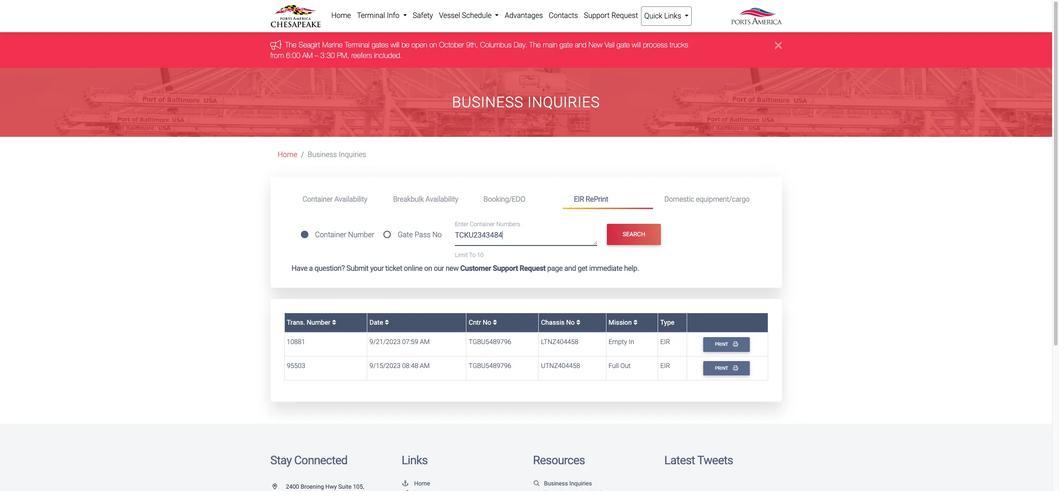 Task type: vqa. For each thing, say whether or not it's contained in the screenshot.
18Th.
no



Task type: locate. For each thing, give the bounding box(es) containing it.
eir for full out
[[661, 362, 671, 370]]

links right the quick on the right
[[665, 12, 682, 20]]

2 horizontal spatial home
[[414, 480, 430, 487]]

1 horizontal spatial sort image
[[577, 319, 581, 326]]

1 horizontal spatial availability
[[426, 195, 459, 204]]

0 horizontal spatial home link
[[278, 150, 298, 159]]

no right cntr
[[483, 319, 492, 327]]

to
[[469, 252, 476, 259]]

1 horizontal spatial links
[[665, 12, 682, 20]]

our
[[434, 264, 444, 273]]

breakbulk
[[393, 195, 424, 204]]

utnz404458
[[541, 362, 581, 370]]

trans. number
[[287, 319, 332, 327]]

0 horizontal spatial number
[[307, 319, 331, 327]]

0 vertical spatial print
[[715, 342, 730, 348]]

business inquiries link
[[533, 480, 592, 487]]

be
[[402, 41, 410, 49]]

gate right vail
[[617, 41, 630, 49]]

eir reprint
[[574, 195, 609, 204]]

0 horizontal spatial request
[[520, 264, 546, 273]]

gate
[[398, 231, 413, 239]]

1 print image from the top
[[734, 342, 739, 347]]

0 horizontal spatial will
[[391, 41, 400, 49]]

empty in
[[609, 339, 635, 347]]

2 availability from the left
[[426, 195, 459, 204]]

0 vertical spatial on
[[430, 41, 437, 49]]

in
[[629, 339, 635, 347]]

and inside the seagirt marine terminal gates will be open on october 9th, columbus day. the main gate and new vail gate will process trucks from 6:00 am – 3:30 pm, reefers included.
[[575, 41, 587, 49]]

1 vertical spatial support
[[493, 264, 518, 273]]

1 vertical spatial eir
[[661, 339, 671, 347]]

1 availability from the left
[[335, 195, 367, 204]]

0 vertical spatial and
[[575, 41, 587, 49]]

on left our at the left of page
[[425, 264, 432, 273]]

number up the submit
[[348, 231, 375, 239]]

bullhorn image
[[270, 40, 285, 50]]

0 horizontal spatial the
[[285, 41, 297, 49]]

2 horizontal spatial business
[[544, 480, 568, 487]]

sort image inside date link
[[385, 319, 389, 326]]

suite
[[339, 484, 352, 490]]

sort image up in
[[634, 319, 638, 326]]

1 print from the top
[[715, 342, 730, 348]]

sort image for mission
[[634, 319, 638, 326]]

reefers
[[352, 51, 372, 59]]

no
[[433, 231, 442, 239], [483, 319, 492, 327], [567, 319, 575, 327]]

no right pass
[[433, 231, 442, 239]]

0 vertical spatial home
[[332, 11, 351, 20]]

1 vertical spatial and
[[565, 264, 576, 273]]

request left page
[[520, 264, 546, 273]]

am for 9/15/2023 08:48 am
[[420, 362, 430, 370]]

2 print image from the top
[[734, 366, 739, 371]]

availability for container availability
[[335, 195, 367, 204]]

container up question?
[[315, 231, 347, 239]]

sort image right cntr
[[493, 319, 497, 326]]

2400
[[286, 484, 299, 490]]

sort image right chassis
[[577, 319, 581, 326]]

1 vertical spatial tgbu5489796
[[469, 362, 512, 370]]

availability up container number
[[335, 195, 367, 204]]

booking/edo link
[[473, 191, 563, 208]]

on right open
[[430, 41, 437, 49]]

on inside the seagirt marine terminal gates will be open on october 9th, columbus day. the main gate and new vail gate will process trucks from 6:00 am – 3:30 pm, reefers included.
[[430, 41, 437, 49]]

the
[[285, 41, 297, 49], [530, 41, 541, 49]]

2 print link from the top
[[704, 362, 750, 376]]

map marker alt image
[[273, 484, 285, 490]]

number
[[348, 231, 375, 239], [307, 319, 331, 327]]

1 vertical spatial print image
[[734, 366, 739, 371]]

domestic equipment/cargo link
[[654, 191, 761, 208]]

1 horizontal spatial home
[[332, 11, 351, 20]]

print image
[[734, 342, 739, 347], [734, 366, 739, 371]]

95503
[[287, 362, 305, 370]]

2 vertical spatial business inquiries
[[544, 480, 592, 487]]

1 horizontal spatial sort image
[[385, 319, 389, 326]]

0 vertical spatial business
[[452, 94, 524, 111]]

search button
[[607, 224, 662, 245]]

submit
[[347, 264, 369, 273]]

sort image
[[493, 319, 497, 326], [577, 319, 581, 326]]

sort image inside mission link
[[634, 319, 638, 326]]

the right day.
[[530, 41, 541, 49]]

search
[[623, 231, 646, 238]]

online
[[404, 264, 423, 273]]

links
[[665, 12, 682, 20], [402, 454, 428, 468]]

0 horizontal spatial sort image
[[493, 319, 497, 326]]

have a question? submit your ticket online on our new customer support request page and get immediate help.
[[292, 264, 639, 273]]

customer
[[461, 264, 491, 273]]

full out
[[609, 362, 631, 370]]

inquiries
[[528, 94, 601, 111], [339, 150, 367, 159], [570, 480, 592, 487]]

sort image inside trans. number link
[[332, 319, 336, 326]]

container up container number
[[303, 195, 333, 204]]

availability for breakbulk availability
[[426, 195, 459, 204]]

a
[[309, 264, 313, 273]]

columbus
[[480, 41, 512, 49]]

sort image right trans.
[[332, 319, 336, 326]]

eir left reprint
[[574, 195, 584, 204]]

0 vertical spatial support
[[584, 11, 610, 20]]

request left the quick on the right
[[612, 11, 638, 20]]

1 vertical spatial business
[[308, 150, 337, 159]]

2 tgbu5489796 from the top
[[469, 362, 512, 370]]

container for container availability
[[303, 195, 333, 204]]

day.
[[514, 41, 528, 49]]

1 gate from the left
[[560, 41, 573, 49]]

gate right the main
[[560, 41, 573, 49]]

10881
[[287, 339, 305, 347]]

105,
[[353, 484, 364, 490]]

1 sort image from the left
[[332, 319, 336, 326]]

1 sort image from the left
[[493, 319, 497, 326]]

0 horizontal spatial availability
[[335, 195, 367, 204]]

0 horizontal spatial links
[[402, 454, 428, 468]]

tgbu5489796
[[469, 339, 512, 347], [469, 362, 512, 370]]

2 sort image from the left
[[385, 319, 389, 326]]

support up new
[[584, 11, 610, 20]]

1 vertical spatial number
[[307, 319, 331, 327]]

eir down the type
[[661, 339, 671, 347]]

0 vertical spatial business inquiries
[[452, 94, 601, 111]]

terminal info
[[357, 11, 402, 20]]

eir
[[574, 195, 584, 204], [661, 339, 671, 347], [661, 362, 671, 370]]

enter container numbers
[[455, 221, 521, 228]]

am left – in the left of the page
[[303, 51, 313, 59]]

sort image
[[332, 319, 336, 326], [385, 319, 389, 326], [634, 319, 638, 326]]

terminal left info
[[357, 11, 385, 20]]

0 horizontal spatial gate
[[560, 41, 573, 49]]

quick links
[[645, 12, 683, 20]]

trans.
[[287, 319, 305, 327]]

1 vertical spatial print
[[715, 366, 730, 372]]

2 horizontal spatial sort image
[[634, 319, 638, 326]]

booking/edo
[[484, 195, 526, 204]]

0 horizontal spatial sort image
[[332, 319, 336, 326]]

1 horizontal spatial home link
[[329, 6, 354, 25]]

0 vertical spatial print link
[[704, 338, 750, 352]]

availability up enter
[[426, 195, 459, 204]]

2 vertical spatial home
[[414, 480, 430, 487]]

sort image inside cntr no link
[[493, 319, 497, 326]]

0 vertical spatial am
[[303, 51, 313, 59]]

will left the process
[[632, 41, 641, 49]]

cntr no
[[469, 319, 493, 327]]

1 horizontal spatial business
[[452, 94, 524, 111]]

limit to 10
[[455, 252, 484, 259]]

resources
[[533, 454, 585, 468]]

10
[[477, 252, 484, 259]]

2 vertical spatial eir
[[661, 362, 671, 370]]

and left new
[[575, 41, 587, 49]]

the seagirt marine terminal gates will be open on october 9th, columbus day. the main gate and new vail gate will process trucks from 6:00 am – 3:30 pm, reefers included. alert
[[0, 32, 1053, 68]]

ltnz404458
[[541, 339, 579, 347]]

the up 6:00
[[285, 41, 297, 49]]

number right trans.
[[307, 319, 331, 327]]

and
[[575, 41, 587, 49], [565, 264, 576, 273]]

1 horizontal spatial no
[[483, 319, 492, 327]]

1 horizontal spatial will
[[632, 41, 641, 49]]

2 vertical spatial container
[[315, 231, 347, 239]]

0 vertical spatial request
[[612, 11, 638, 20]]

1 print link from the top
[[704, 338, 750, 352]]

info
[[387, 11, 400, 20]]

1 horizontal spatial request
[[612, 11, 638, 20]]

3 sort image from the left
[[634, 319, 638, 326]]

2 horizontal spatial home link
[[402, 480, 430, 487]]

2 vertical spatial am
[[420, 362, 430, 370]]

container right enter
[[470, 221, 495, 228]]

07:59
[[402, 339, 419, 347]]

print image for full out
[[734, 366, 739, 371]]

1 vertical spatial am
[[420, 339, 430, 347]]

support right customer
[[493, 264, 518, 273]]

business
[[452, 94, 524, 111], [308, 150, 337, 159], [544, 480, 568, 487]]

links up anchor icon
[[402, 454, 428, 468]]

eir right out
[[661, 362, 671, 370]]

0 vertical spatial number
[[348, 231, 375, 239]]

1 the from the left
[[285, 41, 297, 49]]

am right 08:48 on the left of the page
[[420, 362, 430, 370]]

2 vertical spatial business
[[544, 480, 568, 487]]

terminal up reefers on the left of page
[[345, 41, 370, 49]]

home
[[332, 11, 351, 20], [278, 150, 298, 159], [414, 480, 430, 487]]

terminal info link
[[354, 6, 410, 25]]

gate
[[560, 41, 573, 49], [617, 41, 630, 49]]

0 vertical spatial container
[[303, 195, 333, 204]]

will left be
[[391, 41, 400, 49]]

1 horizontal spatial number
[[348, 231, 375, 239]]

advantages link
[[502, 6, 546, 25]]

2 horizontal spatial no
[[567, 319, 575, 327]]

am
[[303, 51, 313, 59], [420, 339, 430, 347], [420, 362, 430, 370]]

1 vertical spatial print link
[[704, 362, 750, 376]]

2 sort image from the left
[[577, 319, 581, 326]]

1 horizontal spatial the
[[530, 41, 541, 49]]

1 tgbu5489796 from the top
[[469, 339, 512, 347]]

2 the from the left
[[530, 41, 541, 49]]

process
[[643, 41, 668, 49]]

support
[[584, 11, 610, 20], [493, 264, 518, 273]]

chassis no
[[541, 319, 577, 327]]

container availability link
[[292, 191, 382, 208]]

0 vertical spatial print image
[[734, 342, 739, 347]]

am right 07:59
[[420, 339, 430, 347]]

print link
[[704, 338, 750, 352], [704, 362, 750, 376]]

0 horizontal spatial home
[[278, 150, 298, 159]]

the seagirt marine terminal gates will be open on october 9th, columbus day. the main gate and new vail gate will process trucks from 6:00 am – 3:30 pm, reefers included. link
[[270, 41, 689, 59]]

sort image inside chassis no link
[[577, 319, 581, 326]]

sort image for cntr no
[[493, 319, 497, 326]]

1 vertical spatial request
[[520, 264, 546, 273]]

1 vertical spatial links
[[402, 454, 428, 468]]

1 vertical spatial terminal
[[345, 41, 370, 49]]

new
[[589, 41, 603, 49]]

and left the get
[[565, 264, 576, 273]]

2 print from the top
[[715, 366, 730, 372]]

full
[[609, 362, 619, 370]]

1 vertical spatial home
[[278, 150, 298, 159]]

0 vertical spatial tgbu5489796
[[469, 339, 512, 347]]

1 horizontal spatial gate
[[617, 41, 630, 49]]

sort image up 9/21/2023
[[385, 319, 389, 326]]

0 vertical spatial home link
[[329, 6, 354, 25]]

no right chassis
[[567, 319, 575, 327]]

number for container number
[[348, 231, 375, 239]]

trans. number link
[[287, 319, 336, 327]]

safety link
[[410, 6, 436, 25]]

main
[[543, 41, 558, 49]]

home inside home link
[[332, 11, 351, 20]]

pm,
[[337, 51, 349, 59]]

vail
[[605, 41, 615, 49]]



Task type: describe. For each thing, give the bounding box(es) containing it.
6:00
[[286, 51, 300, 59]]

stay
[[270, 454, 292, 468]]

your
[[370, 264, 384, 273]]

page
[[548, 264, 563, 273]]

sort image for date
[[385, 319, 389, 326]]

2400 broening hwy suite 105,
[[270, 484, 364, 492]]

breakbulk availability
[[393, 195, 459, 204]]

pass
[[415, 231, 431, 239]]

1 will from the left
[[391, 41, 400, 49]]

am for 9/21/2023 07:59 am
[[420, 339, 430, 347]]

from
[[270, 51, 284, 59]]

tweets
[[698, 454, 734, 468]]

safety
[[413, 11, 433, 20]]

1 vertical spatial business inquiries
[[308, 150, 367, 159]]

latest tweets
[[665, 454, 734, 468]]

connected
[[294, 454, 348, 468]]

domestic equipment/cargo
[[665, 195, 750, 204]]

gates
[[372, 41, 389, 49]]

trucks
[[670, 41, 689, 49]]

enter
[[455, 221, 469, 228]]

gate pass no
[[398, 231, 442, 239]]

0 horizontal spatial no
[[433, 231, 442, 239]]

print for out
[[715, 366, 730, 372]]

cntr no link
[[469, 319, 497, 327]]

home for the topmost home link
[[332, 11, 351, 20]]

2 will from the left
[[632, 41, 641, 49]]

eir reprint link
[[563, 191, 654, 209]]

home for middle home link
[[278, 150, 298, 159]]

new
[[446, 264, 459, 273]]

have
[[292, 264, 308, 273]]

chassis
[[541, 319, 565, 327]]

support request
[[584, 11, 638, 20]]

advantages
[[505, 11, 543, 20]]

1 vertical spatial inquiries
[[339, 150, 367, 159]]

type
[[661, 319, 675, 327]]

search image
[[533, 481, 541, 487]]

tgbu5489796 for ltnz404458
[[469, 339, 512, 347]]

0 vertical spatial terminal
[[357, 11, 385, 20]]

Enter Container Numbers text field
[[455, 230, 598, 246]]

close image
[[776, 40, 782, 51]]

no for chassis no
[[567, 319, 575, 327]]

the seagirt marine terminal gates will be open on october 9th, columbus day. the main gate and new vail gate will process trucks from 6:00 am – 3:30 pm, reefers included.
[[270, 41, 689, 59]]

date
[[370, 319, 385, 327]]

vessel schedule link
[[436, 6, 502, 25]]

1 horizontal spatial support
[[584, 11, 610, 20]]

anchor image
[[402, 481, 409, 487]]

container for container number
[[315, 231, 347, 239]]

0 vertical spatial inquiries
[[528, 94, 601, 111]]

help.
[[625, 264, 639, 273]]

2 gate from the left
[[617, 41, 630, 49]]

0 vertical spatial eir
[[574, 195, 584, 204]]

print link for empty in
[[704, 338, 750, 352]]

9th,
[[466, 41, 478, 49]]

9/15/2023
[[370, 362, 401, 370]]

9/15/2023 08:48 am
[[370, 362, 430, 370]]

tgbu5489796 for utnz404458
[[469, 362, 512, 370]]

quick
[[645, 12, 663, 20]]

print image for empty in
[[734, 342, 739, 347]]

empty
[[609, 339, 628, 347]]

9/21/2023
[[370, 339, 401, 347]]

1 vertical spatial home link
[[278, 150, 298, 159]]

equipment/cargo
[[696, 195, 750, 204]]

latest
[[665, 454, 695, 468]]

stay connected
[[270, 454, 348, 468]]

reprint
[[586, 195, 609, 204]]

contacts
[[549, 11, 578, 20]]

sort image for chassis no
[[577, 319, 581, 326]]

2 vertical spatial home link
[[402, 480, 430, 487]]

breakbulk availability link
[[382, 191, 473, 208]]

mission
[[609, 319, 634, 327]]

1 vertical spatial container
[[470, 221, 495, 228]]

mission link
[[609, 319, 638, 327]]

seagirt
[[299, 41, 320, 49]]

hwy
[[326, 484, 337, 490]]

eir for empty in
[[661, 339, 671, 347]]

9/21/2023 07:59 am
[[370, 339, 430, 347]]

support request link
[[581, 6, 641, 25]]

chassis no link
[[541, 319, 581, 327]]

cntr
[[469, 319, 481, 327]]

2 vertical spatial inquiries
[[570, 480, 592, 487]]

october
[[439, 41, 464, 49]]

limit
[[455, 252, 468, 259]]

terminal inside the seagirt marine terminal gates will be open on october 9th, columbus day. the main gate and new vail gate will process trucks from 6:00 am – 3:30 pm, reefers included.
[[345, 41, 370, 49]]

schedule
[[462, 11, 492, 20]]

0 vertical spatial links
[[665, 12, 682, 20]]

vessel schedule
[[439, 11, 494, 20]]

sort image for trans. number
[[332, 319, 336, 326]]

contacts link
[[546, 6, 581, 25]]

3:30
[[321, 51, 335, 59]]

08:48
[[402, 362, 419, 370]]

print for in
[[715, 342, 730, 348]]

broening
[[301, 484, 324, 490]]

vessel
[[439, 11, 460, 20]]

marine
[[322, 41, 343, 49]]

0 horizontal spatial support
[[493, 264, 518, 273]]

1 vertical spatial on
[[425, 264, 432, 273]]

0 horizontal spatial business
[[308, 150, 337, 159]]

am inside the seagirt marine terminal gates will be open on october 9th, columbus day. the main gate and new vail gate will process trucks from 6:00 am – 3:30 pm, reefers included.
[[303, 51, 313, 59]]

container availability
[[303, 195, 367, 204]]

quick links link
[[641, 6, 692, 26]]

no for cntr no
[[483, 319, 492, 327]]

included.
[[374, 51, 402, 59]]

number for trans. number
[[307, 319, 331, 327]]

print link for full out
[[704, 362, 750, 376]]

open
[[412, 41, 428, 49]]

2400 broening hwy suite 105, link
[[270, 484, 364, 492]]

domestic
[[665, 195, 695, 204]]



